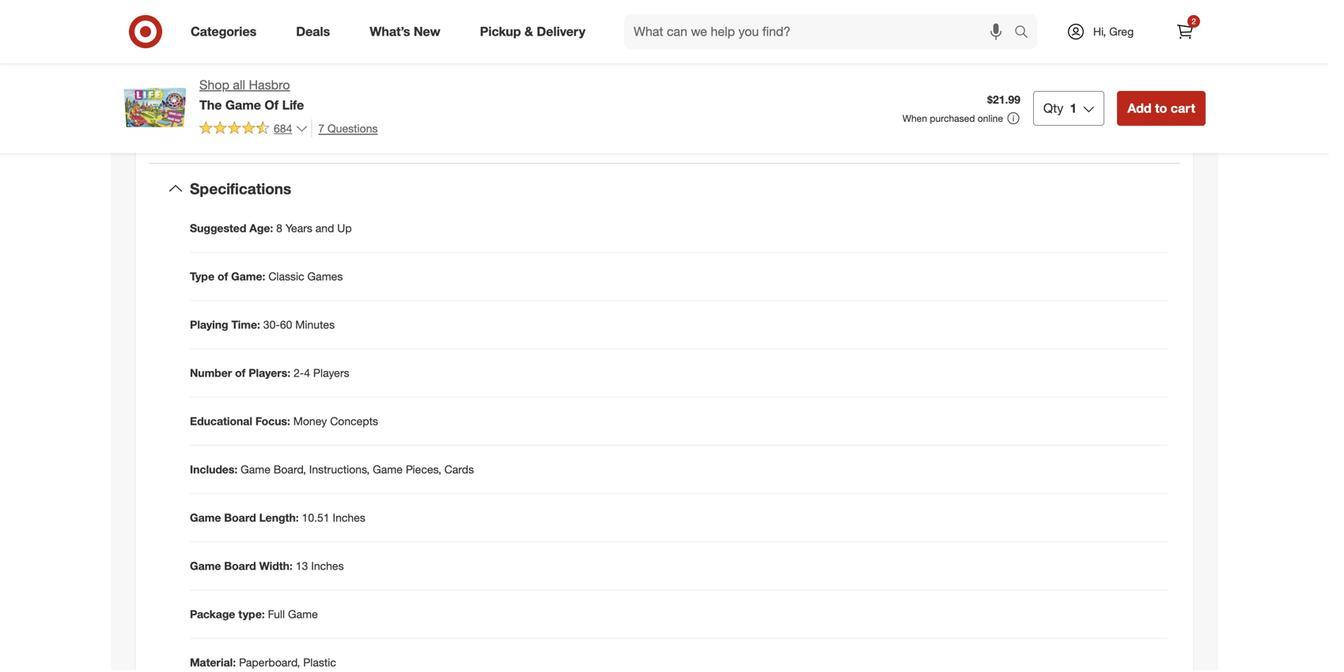 Task type: locate. For each thing, give the bounding box(es) containing it.
new
[[414, 24, 441, 39]]

online
[[978, 112, 1003, 124]]

full
[[268, 607, 285, 621]]

game up activity
[[609, 0, 637, 13]]

type
[[190, 270, 215, 283]]

search button
[[1007, 14, 1046, 52]]

game down players:
[[356, 15, 384, 29]]

years
[[286, 221, 313, 235]]

1 horizontal spatial gifts
[[598, 53, 619, 67]]

gifts
[[598, 53, 619, 67], [338, 69, 360, 82]]

inches for game board length: 10.51 inches
[[333, 511, 366, 525]]

ages
[[245, 31, 269, 45]]

1 vertical spatial great
[[464, 53, 489, 67]]

when
[[903, 112, 928, 124]]

the right fun.
[[335, 15, 353, 29]]

makes
[[495, 15, 527, 29]]

gifts down family at the left
[[338, 69, 360, 82]]

2 horizontal spatial is
[[752, 15, 760, 29]]

qty 1
[[1044, 100, 1077, 116]]

0 horizontal spatial great
[[464, 53, 489, 67]]

of left players:
[[235, 366, 246, 380]]

1 vertical spatial inches
[[311, 559, 344, 573]]

8 down homeschool
[[272, 31, 279, 45]]

educational
[[190, 414, 252, 428]]

up
[[303, 31, 316, 45]]

2-
[[320, 0, 331, 13], [415, 15, 425, 29], [294, 366, 304, 380]]

684
[[274, 121, 292, 135]]

0 vertical spatial inches
[[333, 511, 366, 525]]

game left pieces,
[[373, 463, 403, 476]]

game down all
[[225, 97, 261, 113]]

reuben
[[930, 15, 969, 29]]

number of players: 2-4 players
[[190, 366, 350, 380]]

0 vertical spatial or
[[236, 15, 246, 29]]

guide.
[[1004, 78, 1035, 92]]

1 horizontal spatial life
[[461, 0, 479, 13]]

cards),
[[767, 78, 800, 92]]

instructions,
[[309, 463, 370, 476]]

0 vertical spatial 8
[[272, 31, 279, 45]]

suggested
[[190, 221, 246, 235]]

684 link
[[199, 119, 308, 139]]

to inside button
[[1155, 100, 1168, 116]]

0 vertical spatial board
[[224, 511, 256, 525]]

for
[[553, 0, 566, 13], [398, 15, 412, 29], [206, 31, 219, 45], [622, 53, 635, 67]]

dollars!
[[410, 69, 446, 82]]

life inside fun kids game for 2-4 players: the game of life game is great for parties, game night, or homeschool fun. the game is for 2-4 players and makes an exciting indoor activity for kids ages 8 and up
[[461, 0, 479, 13]]

60
[[280, 318, 292, 332]]

game up package
[[190, 559, 221, 573]]

time:
[[231, 318, 260, 332]]

kids
[[231, 0, 256, 13]]

for up exciting
[[553, 0, 566, 13]]

0 horizontal spatial cards,
[[692, 78, 722, 92]]

game up new
[[416, 0, 446, 13]]

cards, down • includes at right top
[[692, 78, 722, 92]]

is down players:
[[387, 15, 395, 29]]

game
[[482, 0, 510, 13], [609, 0, 637, 13], [356, 15, 384, 29], [973, 78, 1001, 92]]

great inside fun kids game for 2-4 players: the game of life game is great for parties, game night, or homeschool fun. the game is for 2-4 players and makes an exciting indoor activity for kids ages 8 and up
[[524, 0, 550, 13]]

deals link
[[283, 14, 350, 49]]

inches
[[333, 511, 366, 525], [311, 559, 344, 573]]

kids!
[[206, 69, 229, 82]]

2 horizontal spatial cards,
[[1063, 62, 1093, 76]]

for down activity
[[622, 53, 635, 67]]

material: paperboard, plastic
[[190, 656, 336, 670]]

0 vertical spatial great
[[524, 0, 550, 13]]

0 vertical spatial life
[[461, 0, 479, 13]]

money
[[293, 414, 327, 428]]

specifications
[[190, 179, 291, 198]]

1 vertical spatial to
[[1155, 100, 1168, 116]]

delivery
[[537, 24, 586, 39]]

life
[[461, 0, 479, 13], [282, 97, 304, 113]]

to for add
[[1155, 100, 1168, 116]]

pickup & delivery
[[480, 24, 586, 39]]

game up $21.99
[[973, 78, 1001, 92]]

1 horizontal spatial to
[[1155, 100, 1168, 116]]

game:
[[231, 270, 265, 283]]

to left win
[[717, 15, 727, 29]]

pegs,
[[855, 78, 882, 92]]

for down night,
[[206, 31, 219, 45]]

minutes
[[295, 318, 335, 332]]

4
[[331, 0, 337, 13], [425, 15, 431, 29], [725, 78, 731, 92], [803, 78, 809, 92], [304, 366, 310, 380]]

cards, left 20
[[978, 62, 1008, 76]]

what's new
[[370, 24, 441, 39]]

of left the
[[899, 15, 909, 29]]

to right add
[[1155, 100, 1168, 116]]

1 vertical spatial gifts
[[338, 69, 360, 82]]

fun kids game for 2-4 players: the game of life game is great for parties, game night, or homeschool fun. the game is for 2-4 players and makes an exciting indoor activity for kids ages 8 and up
[[206, 0, 657, 45]]

is left a
[[752, 15, 760, 29]]

1 vertical spatial 8
[[276, 221, 282, 235]]

board for width:
[[224, 559, 256, 573]]

1 vertical spatial or
[[531, 53, 541, 67]]

great up an
[[524, 0, 550, 13]]

with
[[813, 62, 834, 76]]

2- right the 'what's'
[[415, 15, 425, 29]]

pickup
[[480, 24, 521, 39]]

of up players
[[449, 0, 458, 13]]

2- right players:
[[294, 366, 304, 380]]

playing
[[190, 318, 228, 332]]

1 board from the top
[[224, 511, 256, 525]]

night,
[[206, 15, 233, 29]]

games
[[308, 270, 343, 283]]

to
[[717, 15, 727, 29], [1155, 100, 1168, 116]]

shop all hasbro the game of life
[[199, 77, 304, 113]]

of inside fun kids game for 2-4 players: the game of life game is great for parties, game night, or homeschool fun. the game is for 2-4 players and makes an exciting indoor activity for kids ages 8 and up
[[449, 0, 458, 13]]

for inside great holiday gift: family games like this make great holiday or christmas gifts for kids! great white elephant gifts under 25 dollars!
[[622, 53, 635, 67]]

inches right the '10.51' at the left
[[333, 511, 366, 525]]

1 horizontal spatial great
[[524, 0, 550, 13]]

cards, left '11'
[[1063, 62, 1093, 76]]

great
[[232, 69, 259, 82]]

suggested age: 8 years and up
[[190, 221, 352, 235]]

0 horizontal spatial life
[[282, 97, 304, 113]]

0 horizontal spatial to
[[717, 15, 727, 29]]

1 vertical spatial life
[[282, 97, 304, 113]]

2
[[1192, 16, 1196, 26]]

inches right 13
[[311, 559, 344, 573]]

the
[[394, 0, 413, 13], [838, 15, 857, 29], [335, 15, 353, 29], [199, 97, 222, 113]]

1 horizontal spatial 2-
[[320, 0, 331, 13]]

age:
[[249, 221, 273, 235]]

exciting
[[545, 15, 584, 29]]

the up what's new
[[394, 0, 413, 13]]

2- up fun.
[[320, 0, 331, 13]]

great inside great holiday gift: family games like this make great holiday or christmas gifts for kids! great white elephant gifts under 25 dollars!
[[464, 53, 489, 67]]

1 vertical spatial 2-
[[415, 15, 425, 29]]

0 horizontal spatial is
[[387, 15, 395, 29]]

type:
[[238, 607, 265, 621]]

games
[[357, 53, 391, 67]]

of right type
[[218, 270, 228, 283]]

questions
[[328, 121, 378, 135]]

game
[[260, 0, 292, 13]]

the
[[912, 15, 927, 29]]

life up players
[[461, 0, 479, 13]]

or down kids
[[236, 15, 246, 29]]

add to cart button
[[1118, 91, 1206, 126]]

8 right age:
[[276, 221, 282, 235]]

great right make
[[464, 53, 489, 67]]

includes:
[[190, 463, 238, 476]]

1 horizontal spatial cards,
[[978, 62, 1008, 76]]

board left length:
[[224, 511, 256, 525]]

the inside shop all hasbro the game of life
[[199, 97, 222, 113]]

game up makes
[[482, 0, 510, 13]]

great holiday gift: family games like this make great holiday or christmas gifts for kids! great white elephant gifts under 25 dollars!
[[206, 53, 635, 82]]

width:
[[259, 559, 293, 573]]

20
[[1011, 62, 1023, 76]]

1 vertical spatial board
[[224, 559, 256, 573]]

or right holiday
[[531, 53, 541, 67]]

2 board from the top
[[224, 559, 256, 573]]

gifts down indoor
[[598, 53, 619, 67]]

make
[[434, 53, 461, 67]]

game inside fun kids game for 2-4 players: the game of life game is great for parties, game night, or homeschool fun. the game is for 2-4 players and makes an exciting indoor activity for kids ages 8 and up
[[416, 0, 446, 13]]

(55
[[924, 62, 940, 76]]

0 horizontal spatial or
[[236, 15, 246, 29]]

spin
[[692, 15, 714, 29]]

2 vertical spatial 2-
[[294, 366, 304, 380]]

• includes gameboard with spinner, 90 cards (55 action cards, 20 career cards, 11 house cards, 4 invest cards), 4 cars, 36 pegs, money pack, and game guide.
[[692, 62, 1143, 92]]

1
[[1070, 100, 1077, 116]]

fun
[[206, 0, 228, 13]]

0 vertical spatial to
[[717, 15, 727, 29]]

or
[[236, 15, 246, 29], [531, 53, 541, 67]]

gift:
[[293, 53, 319, 67]]

of
[[449, 0, 458, 13], [826, 15, 835, 29], [899, 15, 909, 29], [218, 270, 228, 283], [235, 366, 246, 380]]

1 horizontal spatial or
[[531, 53, 541, 67]]

life right of
[[282, 97, 304, 113]]

package type: full game
[[190, 607, 318, 621]]

hi,
[[1094, 25, 1107, 38]]

the down shop
[[199, 97, 222, 113]]

board left width:
[[224, 559, 256, 573]]

is up makes
[[513, 0, 521, 13]]



Task type: vqa. For each thing, say whether or not it's contained in the screenshot.
1
yes



Task type: describe. For each thing, give the bounding box(es) containing it.
up
[[337, 221, 352, 235]]

elephant
[[292, 69, 335, 82]]

invest
[[734, 78, 763, 92]]

13
[[296, 559, 308, 573]]

25
[[395, 69, 407, 82]]

7
[[318, 121, 325, 135]]

white
[[263, 69, 289, 82]]

30-
[[263, 318, 280, 332]]

win
[[730, 15, 749, 29]]

cars,
[[813, 78, 836, 92]]

package
[[190, 607, 235, 621]]

or inside great holiday gift: family games like this make great holiday or christmas gifts for kids! great white elephant gifts under 25 dollars!
[[531, 53, 541, 67]]

inches for game board width: 13 inches
[[311, 559, 344, 573]]

focus:
[[256, 414, 290, 428]]

or inside fun kids game for 2-4 players: the game of life game is great for parties, game night, or homeschool fun. the game is for 2-4 players and makes an exciting indoor activity for kids ages 8 and up
[[236, 15, 246, 29]]

hi, greg
[[1094, 25, 1134, 38]]

when purchased online
[[903, 112, 1003, 124]]

b.
[[972, 15, 982, 29]]

game down includes:
[[190, 511, 221, 525]]

family
[[322, 53, 354, 67]]

material:
[[190, 656, 236, 670]]

hasbro
[[249, 77, 290, 93]]

game inside shop all hasbro the game of life
[[225, 97, 261, 113]]

image of the game of life image
[[123, 76, 187, 139]]

type of game: classic games
[[190, 270, 343, 283]]

what's
[[370, 24, 410, 39]]

game inside the • includes gameboard with spinner, 90 cards (55 action cards, 20 career cards, 11 house cards, 4 invest cards), 4 cars, 36 pegs, money pack, and game guide.
[[973, 78, 1001, 92]]

gameboard
[[753, 62, 810, 76]]

&
[[525, 24, 533, 39]]

spinner,
[[837, 62, 875, 76]]

and inside the • includes gameboard with spinner, 90 cards (55 action cards, 20 career cards, 11 house cards, 4 invest cards), 4 cars, 36 pegs, money pack, and game guide.
[[952, 78, 970, 92]]

board for length:
[[224, 511, 256, 525]]

0 horizontal spatial gifts
[[338, 69, 360, 82]]

$21.99
[[988, 93, 1021, 106]]

l.t.
[[1023, 15, 1039, 29]]

0 vertical spatial gifts
[[598, 53, 619, 67]]

11
[[1096, 62, 1108, 76]]

house
[[1111, 62, 1143, 76]]

10.51
[[302, 511, 330, 525]]

categories
[[191, 24, 257, 39]]

the left trustee in the right of the page
[[838, 15, 857, 29]]

to for spin
[[717, 15, 727, 29]]

players:
[[340, 0, 391, 13]]

parties,
[[569, 0, 606, 13]]

activity
[[622, 15, 657, 29]]

players:
[[249, 366, 291, 380]]

1 horizontal spatial is
[[513, 0, 521, 13]]

money
[[885, 78, 919, 92]]

trademark
[[772, 15, 822, 29]]

What can we help you find? suggestions appear below search field
[[624, 14, 1019, 49]]

paperboard,
[[239, 656, 300, 670]]

8 inside fun kids game for 2-4 players: the game of life game is great for parties, game night, or homeschool fun. the game is for 2-4 players and makes an exciting indoor activity for kids ages 8 and up
[[272, 31, 279, 45]]

search
[[1007, 25, 1046, 41]]

for left new
[[398, 15, 412, 29]]

fun.
[[313, 15, 332, 29]]

klamer
[[985, 15, 1020, 29]]

concepts
[[330, 414, 378, 428]]

cards
[[445, 463, 474, 476]]

classic
[[269, 270, 304, 283]]

life inside shop all hasbro the game of life
[[282, 97, 304, 113]]

all
[[233, 77, 245, 93]]

educational focus: money concepts
[[190, 414, 378, 428]]

for
[[295, 0, 317, 13]]

add to cart
[[1128, 100, 1196, 116]]

game left board,
[[241, 463, 271, 476]]

holiday
[[492, 53, 528, 67]]

like
[[394, 53, 410, 67]]

90
[[878, 62, 891, 76]]

qty
[[1044, 100, 1064, 116]]

a
[[763, 15, 769, 29]]

0 horizontal spatial 2-
[[294, 366, 304, 380]]

spin to win is a trademark of the trustee of the reuben b. klamer l.t.
[[692, 15, 1039, 29]]

playing time: 30-60 minutes
[[190, 318, 335, 332]]

players
[[434, 15, 470, 29]]

2 link
[[1168, 14, 1203, 49]]

game right full
[[288, 607, 318, 621]]

plastic
[[303, 656, 336, 670]]

of right trademark
[[826, 15, 835, 29]]

7 questions
[[318, 121, 378, 135]]

players
[[313, 366, 350, 380]]

cart
[[1171, 100, 1196, 116]]

christmas
[[544, 53, 594, 67]]

purchased
[[930, 112, 975, 124]]

2 horizontal spatial 2-
[[415, 15, 425, 29]]

game board length: 10.51 inches
[[190, 511, 366, 525]]

pack,
[[922, 78, 949, 92]]

an
[[530, 15, 542, 29]]

0 vertical spatial 2-
[[320, 0, 331, 13]]

specifications button
[[149, 164, 1181, 214]]

board,
[[274, 463, 306, 476]]



